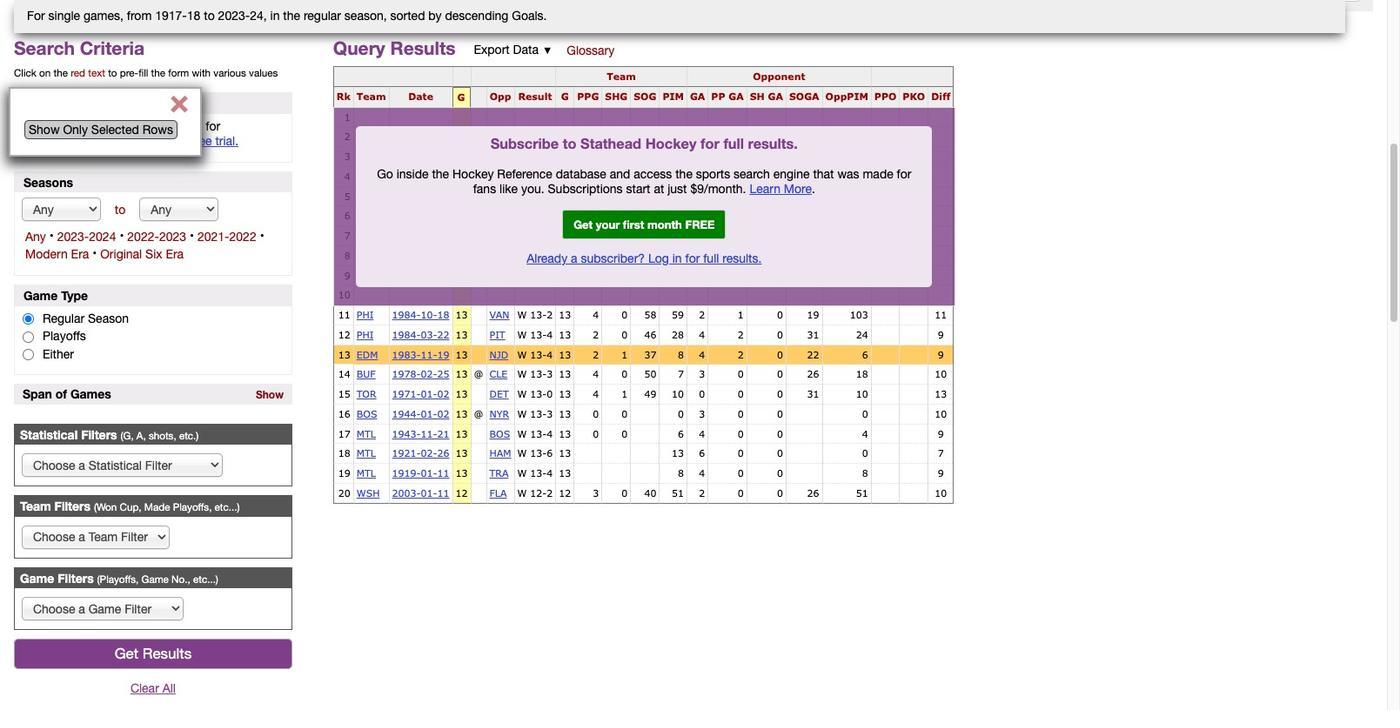 Task type: locate. For each thing, give the bounding box(es) containing it.
0 vertical spatial phi link
[[357, 309, 374, 320]]

0 vertical spatial full
[[723, 135, 744, 152]]

hockey inside go inside the    hockey reference   database and access the sports search engine that was made for fans like you.    subscriptions start at just $9/month.
[[452, 167, 494, 181]]

result element
[[514, 87, 555, 107]]

01- down '1921-02-26 13'
[[421, 467, 437, 479]]

0 vertical spatial phi
[[357, 309, 374, 320]]

inside
[[397, 167, 429, 181]]

8
[[344, 250, 350, 261], [678, 349, 684, 360], [678, 467, 684, 479], [862, 467, 868, 479]]

etc...)
[[215, 501, 240, 513], [193, 573, 218, 585]]

13- down w 13-3 13
[[530, 388, 547, 399]]

13- up ham w 13-6 13
[[530, 428, 547, 439]]

1984-03-22 link
[[392, 329, 449, 340]]

0 horizontal spatial a
[[181, 134, 188, 148]]

a right already
[[571, 251, 577, 265]]

0 vertical spatial etc...)
[[215, 501, 240, 513]]

1 mtl link from the top
[[357, 428, 376, 439]]

filters left (playoffs,
[[58, 571, 94, 585]]

the up just
[[675, 167, 693, 181]]

w down ham w 13-6 13
[[517, 467, 527, 479]]

11- for 1983-
[[421, 349, 437, 360]]

1 vertical spatial 31
[[807, 388, 819, 399]]

1 11- from the top
[[421, 349, 437, 360]]

no.,
[[172, 573, 190, 585]]

statistical filters (g, a, shots, etc.)
[[20, 427, 199, 442]]

0 vertical spatial 02
[[437, 388, 449, 399]]

w right van
[[517, 309, 527, 320]]

1 horizontal spatial ga
[[729, 91, 744, 102]]

learn more .
[[750, 182, 815, 196]]

goals.
[[512, 9, 547, 23]]

stathead
[[580, 135, 641, 152]]

1 vertical spatial filters
[[54, 499, 91, 514]]

search
[[14, 38, 75, 60]]

1 horizontal spatial 2023-
[[218, 9, 250, 23]]

1 vertical spatial 02-
[[421, 447, 437, 459]]

0 vertical spatial 26
[[807, 368, 819, 380]]

51
[[672, 487, 684, 498], [856, 487, 868, 498]]

w up det w 13-0 13
[[517, 368, 527, 380]]

1 vertical spatial phi link
[[357, 329, 374, 340]]

0 horizontal spatial hockey
[[452, 167, 494, 181]]

in right log
[[672, 251, 682, 265]]

w 13-4 13 down the "van w 13-2 13"
[[517, 329, 571, 340]]

3 mtl link from the top
[[357, 467, 376, 479]]

1 vertical spatial show
[[256, 388, 284, 401]]

6
[[344, 210, 350, 221], [862, 349, 868, 360], [678, 428, 684, 439], [547, 447, 553, 459], [699, 447, 705, 459]]

trial.
[[215, 134, 239, 148]]

0 horizontal spatial ga
[[690, 91, 705, 102]]

01- for 1944-
[[421, 408, 437, 419]]

season,
[[344, 9, 387, 23]]

up
[[120, 134, 134, 148]]

0 vertical spatial bos
[[357, 408, 377, 419]]

phi
[[357, 309, 374, 320], [357, 329, 374, 340]]

2 vertical spatial team
[[20, 499, 51, 514]]

the left regular
[[283, 9, 300, 23]]

12 right the 12-
[[559, 487, 571, 498]]

search
[[734, 167, 770, 181]]

11- for 1943-
[[421, 428, 437, 439]]

mtl up the wsh
[[357, 467, 376, 479]]

njd link
[[489, 349, 508, 360]]

2023-
[[218, 9, 250, 23], [57, 230, 89, 244]]

37
[[644, 349, 656, 360]]

a down available
[[181, 134, 188, 148]]

2 mtl link from the top
[[357, 447, 376, 459]]

1 horizontal spatial era
[[166, 247, 184, 261]]

1984- up "1984-03-22" link
[[392, 309, 421, 320]]

1 phi from the top
[[357, 309, 374, 320]]

1 1984- from the top
[[392, 309, 421, 320]]

etc...) right no.,
[[193, 573, 218, 585]]

2 phi from the top
[[357, 329, 374, 340]]

2 02 from the top
[[437, 408, 449, 419]]

26
[[807, 368, 819, 380], [437, 447, 449, 459], [807, 487, 819, 498]]

1 horizontal spatial g
[[561, 91, 569, 102]]

2 phi link from the top
[[357, 329, 374, 340]]

1 horizontal spatial team
[[357, 91, 386, 102]]

g for g ppg shg sog pim ga pp ga sh ga soga opppim ppo pko diff
[[561, 91, 569, 102]]

mtl for 18 mtl
[[357, 447, 376, 459]]

1984- for 10-
[[392, 309, 421, 320]]

24
[[856, 329, 868, 340]]

1944-01-02 link
[[392, 408, 449, 419]]

2 vertical spatial filters
[[58, 571, 94, 585]]

results. down learn
[[722, 251, 762, 265]]

shg element
[[602, 87, 630, 107]]

team for team filters (won cup, made playoffs, etc...)
[[20, 499, 51, 514]]

team element up shg
[[555, 67, 686, 87]]

11 right 103 on the right of the page
[[935, 309, 947, 320]]

2 horizontal spatial 7
[[938, 447, 944, 459]]

regular season
[[43, 311, 129, 325]]

2023- inside "any • 2023-2024 • 2022-2023 • 2021-2022 • modern era • original six era"
[[57, 230, 89, 244]]

mtl link up the wsh
[[357, 467, 376, 479]]

mtl down the 16 bos
[[357, 428, 376, 439]]

show for show
[[256, 388, 284, 401]]

free
[[191, 134, 212, 148]]

phi link for 11 phi
[[357, 309, 374, 320]]

rk
[[337, 91, 350, 102]]

4 01- from the top
[[421, 487, 437, 498]]

0 horizontal spatial g
[[457, 91, 465, 102]]

01- down 1919-01-11 13
[[421, 487, 437, 498]]

opppim element
[[822, 87, 871, 107]]

w right det link
[[517, 388, 527, 399]]

0 horizontal spatial 51
[[672, 487, 684, 498]]

2 02- from the top
[[421, 447, 437, 459]]

pim element
[[659, 87, 686, 107]]

None radio
[[23, 349, 34, 361]]

0 vertical spatial show
[[29, 123, 60, 137]]

0 vertical spatial in
[[270, 9, 280, 23]]

in right 24,
[[270, 9, 280, 23]]

team up shg
[[607, 70, 636, 82]]

9 13- from the top
[[530, 467, 547, 479]]

@ left "cle"
[[474, 368, 483, 380]]

None submit
[[14, 639, 292, 669]]

18 up 1984-03-22 13
[[437, 309, 449, 320]]

1 horizontal spatial 7
[[678, 368, 684, 380]]

0 vertical spatial @
[[474, 368, 483, 380]]

to up database
[[563, 135, 577, 152]]

1 vertical spatial results.
[[722, 251, 762, 265]]

02
[[437, 388, 449, 399], [437, 408, 449, 419]]

1 vertical spatial mtl link
[[357, 447, 376, 459]]

soga element
[[786, 87, 822, 107]]

games,
[[84, 9, 123, 23]]

1 vertical spatial w 13-4 13
[[517, 349, 571, 360]]

0 horizontal spatial 22
[[437, 329, 449, 340]]

team for team
[[607, 70, 636, 82]]

5
[[344, 190, 350, 201]]

w 12-2 12
[[517, 487, 571, 498]]

1 vertical spatial 11-
[[421, 428, 437, 439]]

01- down 1978-02-25 link
[[421, 388, 437, 399]]

40
[[644, 487, 656, 498]]

w up ham w 13-6 13
[[517, 428, 527, 439]]

31 for 24
[[807, 329, 819, 340]]

etc...) inside team filters (won cup, made playoffs, etc...)
[[215, 501, 240, 513]]

1 left the 49
[[622, 388, 628, 399]]

game left no.,
[[141, 573, 169, 585]]

era down 2023
[[166, 247, 184, 261]]

team element
[[555, 67, 686, 87], [353, 87, 389, 107]]

2 g from the left
[[457, 91, 465, 102]]

g left opp element
[[457, 91, 465, 102]]

1984-03-22 13
[[392, 329, 468, 340]]

2 w 13-4 13 from the top
[[517, 349, 571, 360]]

6 w from the top
[[517, 408, 527, 419]]

team element right rk
[[353, 87, 389, 107]]

w left the 12-
[[517, 487, 527, 498]]

0 vertical spatial hockey
[[645, 135, 697, 152]]

sog element
[[630, 87, 659, 107]]

0 vertical spatial w 13-4 13
[[517, 329, 571, 340]]

made
[[863, 167, 893, 181]]

for
[[206, 119, 220, 133], [163, 134, 178, 148], [701, 135, 720, 152], [897, 167, 911, 181], [685, 251, 700, 265]]

0 vertical spatial results.
[[748, 135, 798, 152]]

already a subscriber? log in for full results. link
[[527, 251, 762, 265]]

@ left the nyr link
[[474, 408, 483, 419]]

for up 'free'
[[206, 119, 220, 133]]

results
[[390, 38, 456, 60]]

1978-02-25 link
[[392, 368, 449, 380]]

2 horizontal spatial team
[[607, 70, 636, 82]]

2 1984- from the top
[[392, 329, 421, 340]]

2 01- from the top
[[421, 408, 437, 419]]

13- up the 12-
[[530, 467, 547, 479]]

bos
[[357, 408, 377, 419], [489, 428, 510, 439]]

1 horizontal spatial hockey
[[645, 135, 697, 152]]

ga right the sh
[[768, 91, 783, 102]]

2 vertical spatial w 13-4 13
[[517, 467, 571, 479]]

1 horizontal spatial team element
[[555, 67, 686, 87]]

the
[[283, 9, 300, 23], [54, 67, 68, 78], [151, 67, 165, 78], [432, 167, 449, 181], [675, 167, 693, 181]]

0 horizontal spatial team element
[[353, 87, 389, 107]]

1 horizontal spatial bos
[[489, 428, 510, 439]]

w
[[517, 309, 527, 320], [517, 329, 527, 340], [517, 349, 527, 360], [517, 368, 527, 380], [517, 388, 527, 399], [517, 408, 527, 419], [517, 428, 527, 439], [517, 447, 527, 459], [517, 467, 527, 479], [517, 487, 527, 498]]

1 vertical spatial bos
[[489, 428, 510, 439]]

13- right van
[[530, 309, 547, 320]]

0 vertical spatial 31
[[807, 329, 819, 340]]

1 horizontal spatial bos link
[[489, 428, 510, 439]]

1 g from the left
[[561, 91, 569, 102]]

opp element
[[486, 87, 514, 107]]

shots,
[[149, 429, 176, 441]]

show
[[29, 123, 60, 137], [256, 388, 284, 401]]

was
[[837, 167, 859, 181]]

13- down bos w 13-4 13
[[530, 447, 547, 459]]

3 mtl from the top
[[357, 467, 376, 479]]

1 vertical spatial 7
[[678, 368, 684, 380]]

learn more link
[[750, 182, 812, 196]]

subscribe
[[491, 135, 559, 152]]

1 vertical spatial 26
[[437, 447, 449, 459]]

w 13-4 13 for 0
[[517, 329, 571, 340]]

diff
[[931, 91, 951, 102]]

2 vertical spatial mtl
[[357, 467, 376, 479]]

13- up bos w 13-4 13
[[530, 408, 547, 419]]

3 ga from the left
[[768, 91, 783, 102]]

bos down nyr
[[489, 428, 510, 439]]

you.
[[521, 182, 544, 196]]

rk team
[[337, 91, 386, 102]]

2 vertical spatial mtl link
[[357, 467, 376, 479]]

02 down 25 on the left of the page
[[437, 388, 449, 399]]

1 vertical spatial 22
[[807, 349, 819, 360]]

1 vertical spatial phi
[[357, 329, 374, 340]]

date element
[[389, 87, 452, 107]]

mtl for 17 mtl
[[357, 428, 376, 439]]

show left only
[[29, 123, 60, 137]]

1 vertical spatial hockey
[[452, 167, 494, 181]]

w 13-4 13 for 1
[[517, 349, 571, 360]]

13- up w 13-3 13
[[530, 349, 547, 360]]

1 vertical spatial @
[[474, 408, 483, 419]]

9
[[344, 269, 350, 281], [938, 329, 944, 340], [938, 349, 944, 360], [938, 428, 944, 439], [938, 467, 944, 479]]

sign up now for a free trial.
[[92, 134, 239, 148]]

0 vertical spatial 22
[[437, 329, 449, 340]]

0 horizontal spatial in
[[270, 9, 280, 23]]

1 horizontal spatial 19
[[437, 349, 449, 360]]

None radio
[[23, 314, 34, 325], [23, 331, 34, 343], [23, 314, 34, 325], [23, 331, 34, 343]]

van w 13-2 13
[[489, 309, 571, 320]]

start
[[626, 182, 650, 196]]

19 left 103 on the right of the page
[[807, 309, 819, 320]]

1 02- from the top
[[421, 368, 437, 380]]

phi link up edm
[[357, 329, 374, 340]]

phi up 12 phi
[[357, 309, 374, 320]]

to
[[204, 9, 215, 23], [108, 67, 117, 78], [563, 135, 577, 152], [115, 202, 126, 216]]

1 ga from the left
[[690, 91, 705, 102]]

a,
[[136, 429, 146, 441]]

1 horizontal spatial full
[[723, 135, 744, 152]]

sog
[[634, 91, 656, 102]]

for right made
[[897, 167, 911, 181]]

2003-01-11 link
[[392, 487, 449, 498]]

0 horizontal spatial team
[[20, 499, 51, 514]]

w 13-4 13 up w 13-3 13
[[517, 349, 571, 360]]

0 vertical spatial 11-
[[421, 349, 437, 360]]

2 vertical spatial 7
[[938, 447, 944, 459]]

team right rk
[[357, 91, 386, 102]]

date
[[408, 91, 433, 102]]

hockey up access
[[645, 135, 697, 152]]

for down available
[[163, 134, 178, 148]]

w down bos w 13-4 13
[[517, 447, 527, 459]]

mtl link for 18 mtl
[[357, 447, 376, 459]]

(won
[[94, 501, 117, 513]]

2 horizontal spatial 12
[[559, 487, 571, 498]]

17 mtl
[[338, 428, 376, 439]]

1 vertical spatial 1984-
[[392, 329, 421, 340]]

15 tor
[[338, 388, 376, 399]]

1 era from the left
[[71, 247, 89, 261]]

etc...) right playoffs,
[[215, 501, 240, 513]]

ga left pp at top
[[690, 91, 705, 102]]

show for show only selected rows
[[29, 123, 60, 137]]

2021-
[[197, 230, 229, 244]]

w right njd
[[517, 349, 527, 360]]

ga right pp at top
[[729, 91, 744, 102]]

1 horizontal spatial 12
[[456, 487, 468, 498]]

team left (won
[[20, 499, 51, 514]]

1921-02-26 13
[[392, 447, 468, 459]]

0 vertical spatial bos link
[[357, 408, 377, 419]]

all
[[162, 682, 176, 696]]

01- for 1971-
[[421, 388, 437, 399]]

1 vertical spatial a
[[571, 251, 577, 265]]

19 for 19
[[807, 309, 819, 320]]

1 vertical spatial 2023-
[[57, 230, 89, 244]]

full down free
[[703, 251, 719, 265]]

01- for 1919-
[[421, 467, 437, 479]]

etc...) inside game filters (playoffs, game no., etc...)
[[193, 573, 218, 585]]

for up sports on the top
[[701, 135, 720, 152]]

1 vertical spatial etc...)
[[193, 573, 218, 585]]

bos down tor link
[[357, 408, 377, 419]]

2 31 from the top
[[807, 388, 819, 399]]

3 w from the top
[[517, 349, 527, 360]]

25
[[437, 368, 449, 380]]

3 01- from the top
[[421, 467, 437, 479]]

02- for 1978-
[[421, 368, 437, 380]]

1 horizontal spatial 51
[[856, 487, 868, 498]]

19
[[807, 309, 819, 320], [437, 349, 449, 360], [338, 467, 350, 479]]

0 vertical spatial 1984-
[[392, 309, 421, 320]]

0 vertical spatial 7
[[344, 230, 350, 241]]

subscribe to stathead      hockey     for full results.
[[491, 135, 798, 152]]

game up regular
[[23, 288, 58, 303]]

0 vertical spatial mtl
[[357, 428, 376, 439]]

era down 2023-2024 button
[[71, 247, 89, 261]]

2 w from the top
[[517, 329, 527, 340]]

1943-11-21 link
[[392, 428, 449, 439]]

for single games, from 1917-18 to 2023-24, in the regular season, sorted by descending goals.
[[27, 9, 547, 23]]

red
[[71, 67, 85, 78]]

02- down 1943-11-21 13
[[421, 447, 437, 459]]

only
[[63, 123, 88, 137]]

1 @ from the top
[[474, 368, 483, 380]]

data
[[513, 42, 539, 56]]

1 02 from the top
[[437, 388, 449, 399]]

0 horizontal spatial bos
[[357, 408, 377, 419]]

1984- up 1983-
[[392, 329, 421, 340]]

mtl link up 19 mtl
[[357, 447, 376, 459]]

59
[[672, 309, 684, 320]]

9 for 6
[[938, 349, 944, 360]]

1 phi link from the top
[[357, 309, 374, 320]]

1 vertical spatial 02
[[437, 408, 449, 419]]

2 vertical spatial 19
[[338, 467, 350, 479]]

1 w 13-4 13 from the top
[[517, 329, 571, 340]]

0 horizontal spatial 19
[[338, 467, 350, 479]]

g left ppg element
[[561, 91, 569, 102]]

02- down "1983-11-19 13"
[[421, 368, 437, 380]]

0 vertical spatial mtl link
[[357, 428, 376, 439]]

1 right 59
[[738, 309, 744, 320]]

2 @ from the top
[[474, 408, 483, 419]]

2 vertical spatial 26
[[807, 487, 819, 498]]

1 mtl from the top
[[357, 428, 376, 439]]

sh ga element
[[746, 87, 786, 107]]

mtl for 19 mtl
[[357, 467, 376, 479]]

ppo
[[874, 91, 897, 102]]

0 vertical spatial filters
[[81, 427, 117, 442]]

w down the "van w 13-2 13"
[[517, 329, 527, 340]]

0 horizontal spatial show
[[29, 123, 60, 137]]

$9/month.
[[690, 182, 746, 196]]

0 horizontal spatial era
[[71, 247, 89, 261]]

12 left fla
[[456, 487, 468, 498]]

@ for nyr
[[474, 408, 483, 419]]

2 horizontal spatial 19
[[807, 309, 819, 320]]

the right the on on the top of page
[[54, 67, 68, 78]]

to right text at the left top of the page
[[108, 67, 117, 78]]

16 bos
[[338, 408, 377, 419]]

for inside sorting options are only available for subscribers.
[[206, 119, 220, 133]]

1943-11-21 13
[[392, 428, 468, 439]]

mtl link down the 16 bos
[[357, 428, 376, 439]]

1 vertical spatial team
[[357, 91, 386, 102]]

16
[[338, 408, 350, 419]]

w 13-4 13 up w 12-2 12
[[517, 467, 571, 479]]

phi up edm
[[357, 329, 374, 340]]

1 vertical spatial in
[[672, 251, 682, 265]]

02 for 1944-01-02
[[437, 408, 449, 419]]

2 13- from the top
[[530, 329, 547, 340]]

11
[[338, 309, 350, 320], [935, 309, 947, 320], [437, 467, 449, 479], [437, 487, 449, 498]]

0 vertical spatial 19
[[807, 309, 819, 320]]

2023- up 'various'
[[218, 9, 250, 23]]

1 vertical spatial full
[[703, 251, 719, 265]]

1 01- from the top
[[421, 388, 437, 399]]

show left 15 on the left bottom
[[256, 388, 284, 401]]

1984- for 03-
[[392, 329, 421, 340]]

pp
[[711, 91, 725, 102]]

0 vertical spatial team
[[607, 70, 636, 82]]

0 horizontal spatial 2023-
[[57, 230, 89, 244]]

to right 1917-
[[204, 9, 215, 23]]

19 up 20
[[338, 467, 350, 479]]

cup,
[[120, 501, 141, 513]]

various
[[213, 67, 246, 78]]

2023- up modern era button
[[57, 230, 89, 244]]

game for game filters (playoffs, game no., etc...)
[[20, 571, 54, 585]]

2 mtl from the top
[[357, 447, 376, 459]]

hockey up fans
[[452, 167, 494, 181]]

1 horizontal spatial show
[[256, 388, 284, 401]]

18 down the 24
[[856, 368, 868, 380]]

2 11- from the top
[[421, 428, 437, 439]]

tra
[[489, 467, 509, 479]]

1 w from the top
[[517, 309, 527, 320]]

bos link down nyr
[[489, 428, 510, 439]]

to up '2024'
[[115, 202, 126, 216]]

playoffs,
[[173, 501, 212, 513]]

filters left the (g, at the left bottom of the page
[[81, 427, 117, 442]]

46
[[644, 329, 656, 340]]

filters left (won
[[54, 499, 91, 514]]

1 31 from the top
[[807, 329, 819, 340]]

for inside go inside the    hockey reference   database and access the sports search engine that was made for fans like you.    subscriptions start at just $9/month.
[[897, 167, 911, 181]]

just
[[668, 182, 687, 196]]



Task type: vqa. For each thing, say whether or not it's contained in the screenshot.
footer
no



Task type: describe. For each thing, give the bounding box(es) containing it.
1983-11-19 link
[[392, 349, 449, 360]]

31 for 10
[[807, 388, 819, 399]]

18 down 17
[[338, 447, 350, 459]]

click
[[14, 67, 36, 78]]

14 buf
[[338, 368, 376, 380]]

8 w from the top
[[517, 447, 527, 459]]

mtl link for 17 mtl
[[357, 428, 376, 439]]

already a subscriber? log in for full results.
[[527, 251, 762, 265]]

• right 2022 on the left top of page
[[260, 229, 264, 243]]

@ for cle
[[474, 368, 483, 380]]

9 for 8
[[938, 467, 944, 479]]

like
[[500, 182, 518, 196]]

six
[[145, 247, 162, 261]]

ga element
[[686, 87, 708, 107]]

result
[[518, 91, 552, 102]]

9 for 24
[[938, 329, 944, 340]]

go
[[377, 167, 393, 181]]

sorting
[[22, 119, 61, 133]]

rk element
[[333, 87, 353, 107]]

export data
[[474, 42, 539, 56]]

clear
[[130, 682, 159, 696]]

1 horizontal spatial 22
[[807, 349, 819, 360]]

0 horizontal spatial 12
[[338, 329, 350, 340]]

season
[[88, 311, 129, 325]]

2023-2024 button
[[54, 228, 120, 245]]

ppg element
[[574, 87, 602, 107]]

single
[[48, 9, 80, 23]]

span
[[23, 386, 52, 401]]

cle link
[[489, 368, 508, 380]]

game for game type
[[23, 288, 58, 303]]

21
[[437, 428, 449, 439]]

regular
[[43, 311, 85, 325]]

1 down rk element
[[344, 111, 350, 122]]

1 vertical spatial 19
[[437, 349, 449, 360]]

pp ga element
[[708, 87, 746, 107]]

det link
[[489, 388, 509, 399]]

1921-02-26 link
[[392, 447, 449, 459]]

opppim
[[825, 91, 868, 102]]

edm link
[[357, 349, 378, 360]]

show only selected rows button
[[24, 120, 177, 139]]

are
[[108, 119, 125, 133]]

selected
[[91, 123, 139, 137]]

12 for 2003-01-11 12
[[456, 487, 468, 498]]

1921-
[[392, 447, 421, 459]]

0 vertical spatial a
[[181, 134, 188, 148]]

19 for 19 mtl
[[338, 467, 350, 479]]

2 era from the left
[[166, 247, 184, 261]]

ppg
[[577, 91, 599, 102]]

10 w from the top
[[517, 487, 527, 498]]

0 horizontal spatial full
[[703, 251, 719, 265]]

11 down '1921-02-26 13'
[[437, 467, 449, 479]]

any
[[25, 230, 46, 244]]

and
[[610, 167, 630, 181]]

2 ga from the left
[[729, 91, 744, 102]]

02 for 1971-01-02
[[437, 388, 449, 399]]

ham w 13-6 13
[[489, 447, 571, 459]]

g ppg shg sog pim ga pp ga sh ga soga opppim ppo pko diff
[[561, 91, 951, 102]]

mtl link for 19 mtl
[[357, 467, 376, 479]]

opponent element
[[686, 67, 871, 87]]

3 13- from the top
[[530, 349, 547, 360]]

1943-
[[392, 428, 421, 439]]

more
[[784, 182, 812, 196]]

pim
[[663, 91, 684, 102]]

either
[[43, 347, 74, 361]]

12 phi
[[338, 329, 374, 340]]

58
[[644, 309, 656, 320]]

2022
[[229, 230, 256, 244]]

now
[[137, 134, 160, 148]]

9 for 4
[[938, 428, 944, 439]]

hockey for for
[[645, 135, 697, 152]]

phi link for 12 phi
[[357, 329, 374, 340]]

clear all
[[130, 682, 176, 696]]

phi for 12 phi
[[357, 329, 374, 340]]

7 w from the top
[[517, 428, 527, 439]]

opp
[[490, 91, 511, 102]]

01- for 2003-
[[421, 487, 437, 498]]

5 w from the top
[[517, 388, 527, 399]]

1944-01-02 13 @ nyr w 13-3 13
[[392, 408, 571, 419]]

get your first month free
[[574, 217, 715, 231]]

pit
[[489, 329, 505, 340]]

van link
[[489, 309, 509, 320]]

pit link
[[489, 329, 505, 340]]

by
[[428, 9, 442, 23]]

diff element
[[928, 87, 953, 107]]

1978-
[[392, 368, 421, 380]]

7 13- from the top
[[530, 428, 547, 439]]

5 13- from the top
[[530, 388, 547, 399]]

game inside game filters (playoffs, game no., etc...)
[[141, 573, 169, 585]]

any • 2023-2024 • 2022-2023 • 2021-2022 • modern era • original six era
[[25, 229, 264, 261]]

8 13- from the top
[[530, 447, 547, 459]]

the right fill
[[151, 67, 165, 78]]

1 13- from the top
[[530, 309, 547, 320]]

games
[[70, 386, 111, 401]]

pko element
[[899, 87, 928, 107]]

pko
[[903, 91, 925, 102]]

26 for w 12-2 12
[[807, 487, 819, 498]]

3 w 13-4 13 from the top
[[517, 467, 571, 479]]

9 w from the top
[[517, 467, 527, 479]]

g for g
[[457, 91, 465, 102]]

1 vertical spatial bos link
[[489, 428, 510, 439]]

4 13- from the top
[[530, 368, 547, 380]]

2003-01-11 12
[[392, 487, 468, 498]]

• right 2023
[[190, 229, 194, 243]]

fla
[[489, 487, 507, 498]]

team filters (won cup, made playoffs, etc...)
[[20, 499, 240, 514]]

18 right from
[[187, 9, 200, 23]]

statistical
[[20, 427, 78, 442]]

to inside 'to' button
[[115, 202, 126, 216]]

regular
[[304, 9, 341, 23]]

phi for 11 phi
[[357, 309, 374, 320]]

the right inside on the left top of the page
[[432, 167, 449, 181]]

0 vertical spatial 2023-
[[218, 9, 250, 23]]

fla link
[[489, 487, 507, 498]]

close in-page popup window image
[[169, 96, 190, 131]]

1 left 37
[[622, 349, 628, 360]]

to inside search criteria click on the red text to pre-fill the form with various values
[[108, 67, 117, 78]]

1 51 from the left
[[672, 487, 684, 498]]

49
[[644, 388, 656, 399]]

• down '2024'
[[93, 246, 97, 260]]

filters for team
[[54, 499, 91, 514]]

for right log
[[685, 251, 700, 265]]

1 horizontal spatial a
[[571, 251, 577, 265]]

• up original
[[120, 229, 124, 243]]

13 edm
[[338, 349, 378, 360]]

• right any
[[49, 229, 54, 243]]

ppo element
[[871, 87, 899, 107]]

options
[[64, 119, 105, 133]]

(playoffs,
[[97, 573, 139, 585]]

0 horizontal spatial 7
[[344, 230, 350, 241]]

14
[[338, 368, 350, 380]]

filters for statistical
[[81, 427, 117, 442]]

wsh link
[[357, 487, 380, 498]]

engine
[[773, 167, 810, 181]]

12 for w 12-2 12
[[559, 487, 571, 498]]

buf
[[357, 368, 376, 380]]

subscribers.
[[22, 134, 88, 148]]

0 horizontal spatial bos link
[[357, 408, 377, 419]]

6 13- from the top
[[530, 408, 547, 419]]

njd
[[489, 349, 508, 360]]

reference
[[497, 167, 552, 181]]

shg
[[605, 91, 628, 102]]

hockey for reference
[[452, 167, 494, 181]]

4 w from the top
[[517, 368, 527, 380]]

rows
[[142, 123, 173, 137]]

form
[[168, 67, 189, 78]]

02- for 1921-
[[421, 447, 437, 459]]

det
[[489, 388, 509, 399]]

11 down 1919-01-11 13
[[437, 487, 449, 498]]

26 for w 13-3 13
[[807, 368, 819, 380]]

filters for game
[[58, 571, 94, 585]]

1 horizontal spatial in
[[672, 251, 682, 265]]

12-
[[530, 487, 547, 498]]

11 up 12 phi
[[338, 309, 350, 320]]

export
[[474, 42, 510, 56]]

to button
[[111, 201, 129, 218]]

of
[[56, 386, 67, 401]]

2 51 from the left
[[856, 487, 868, 498]]

2024
[[89, 230, 116, 244]]

original six era button
[[97, 245, 187, 263]]



